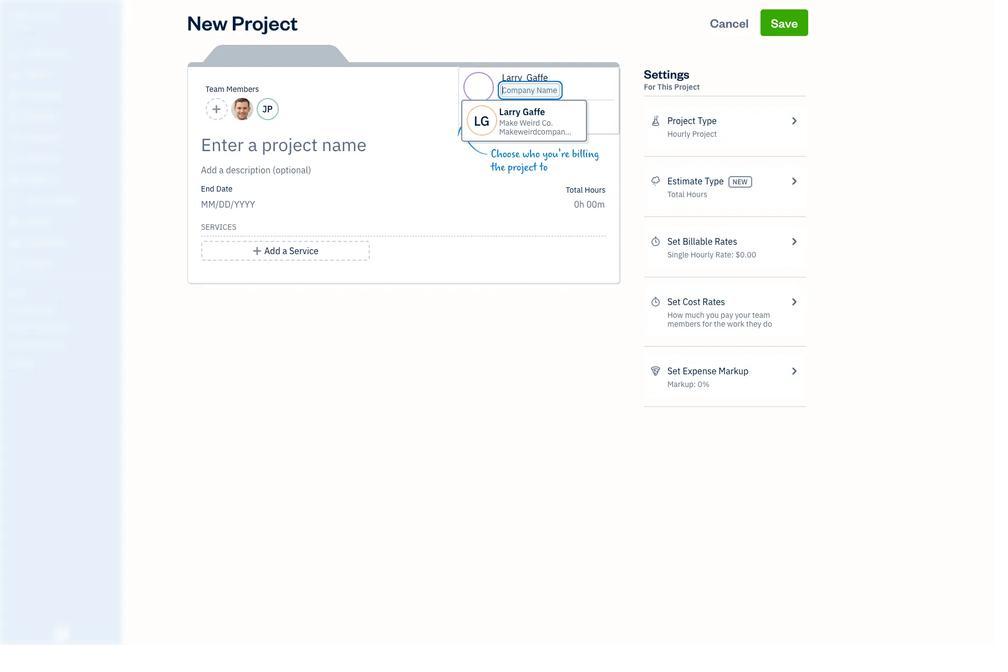 Task type: describe. For each thing, give the bounding box(es) containing it.
choose who you're billing the project to
[[491, 148, 599, 174]]

pay
[[721, 310, 733, 320]]

work
[[727, 319, 744, 329]]

team members
[[205, 84, 259, 94]]

envelope image
[[502, 105, 513, 114]]

timetracking image for set cost rates
[[651, 295, 661, 309]]

service
[[289, 246, 318, 257]]

do
[[763, 319, 772, 329]]

gaffe
[[523, 106, 545, 118]]

0%
[[698, 380, 710, 390]]

larry
[[499, 106, 521, 118]]

makeweirdcompany@weird.co
[[499, 127, 606, 137]]

chevronright image for project type
[[789, 114, 799, 128]]

:
[[731, 250, 734, 260]]

projects image
[[651, 114, 661, 128]]

billable
[[683, 236, 713, 247]]

1 horizontal spatial total
[[667, 190, 685, 200]]

the inside choose who you're billing the project to
[[491, 161, 505, 174]]

estimate type
[[667, 176, 724, 187]]

single
[[667, 250, 689, 260]]

settings for this project
[[644, 66, 700, 92]]

owner
[[9, 22, 29, 30]]

chart image
[[7, 238, 21, 249]]

0 horizontal spatial total
[[566, 185, 583, 195]]

add team member image
[[211, 103, 222, 116]]

set billable rates
[[667, 236, 737, 247]]

type for project type
[[698, 115, 717, 126]]

phone image
[[502, 119, 513, 128]]

apps image
[[8, 287, 119, 296]]

0 vertical spatial hourly
[[667, 129, 690, 139]]

new
[[187, 9, 228, 35]]

new project
[[187, 9, 298, 35]]

markup
[[719, 366, 749, 377]]

end
[[201, 184, 214, 194]]

set for set cost rates
[[667, 297, 681, 308]]

team
[[752, 310, 770, 320]]

invoice image
[[7, 111, 21, 123]]

who
[[523, 148, 540, 161]]

markup: 0%
[[667, 380, 710, 390]]

estimate image
[[7, 90, 21, 101]]

turtle
[[9, 10, 41, 21]]

bank connections image
[[8, 340, 119, 349]]

plus image
[[252, 244, 262, 258]]

rate
[[715, 250, 731, 260]]

First Name text field
[[502, 72, 523, 83]]

markup:
[[667, 380, 696, 390]]

they
[[746, 319, 761, 329]]

team members image
[[8, 305, 119, 314]]

project inside settings for this project
[[674, 82, 700, 92]]

hourly project
[[667, 129, 717, 139]]

expense image
[[7, 154, 21, 165]]

how
[[667, 310, 683, 320]]

chevronright image for estimate type
[[789, 175, 799, 188]]

type for estimate type
[[705, 176, 724, 187]]

to
[[540, 161, 548, 174]]

expenses image
[[651, 365, 661, 378]]

members
[[667, 319, 701, 329]]

a
[[282, 246, 287, 257]]

Last Name text field
[[527, 72, 549, 83]]

set expense markup
[[667, 366, 749, 377]]

this
[[657, 82, 673, 92]]

your
[[735, 310, 751, 320]]



Task type: locate. For each thing, give the bounding box(es) containing it.
timetracking image
[[651, 235, 661, 248], [651, 295, 661, 309]]

client image
[[7, 69, 21, 80]]

hours up hourly budget text box
[[585, 185, 606, 195]]

rates for set cost rates
[[703, 297, 725, 308]]

timer image
[[7, 196, 21, 207]]

add
[[264, 246, 280, 257]]

set cost rates
[[667, 297, 725, 308]]

2 vertical spatial set
[[667, 366, 681, 377]]

2 set from the top
[[667, 297, 681, 308]]

inc
[[43, 10, 58, 21]]

co.
[[542, 118, 553, 128]]

0 horizontal spatial total hours
[[566, 185, 606, 195]]

add a service
[[264, 246, 318, 257]]

0 vertical spatial rates
[[715, 236, 737, 247]]

hourly
[[667, 129, 690, 139], [691, 250, 714, 260]]

total hours down estimate
[[667, 190, 707, 200]]

chevronright image for set expense markup
[[789, 365, 799, 378]]

2 timetracking image from the top
[[651, 295, 661, 309]]

hourly down the set billable rates
[[691, 250, 714, 260]]

Project Name text field
[[201, 134, 506, 156]]

freshbooks image
[[52, 628, 70, 641]]

the inside "how much you pay your team members for the work they do"
[[714, 319, 725, 329]]

1 vertical spatial rates
[[703, 297, 725, 308]]

3 chevronright image from the top
[[789, 235, 799, 248]]

2 chevronright image from the top
[[789, 175, 799, 188]]

timetracking image left cost
[[651, 295, 661, 309]]

larry gaffe make weird co. makeweirdcompany@weird.co
[[499, 106, 606, 137]]

chevronright image
[[789, 114, 799, 128], [789, 175, 799, 188], [789, 235, 799, 248], [789, 365, 799, 378]]

end date
[[201, 184, 233, 194]]

chevronright image for set billable rates
[[789, 235, 799, 248]]

set for set billable rates
[[667, 236, 681, 247]]

date
[[216, 184, 233, 194]]

hours
[[585, 185, 606, 195], [687, 190, 707, 200]]

type left new
[[705, 176, 724, 187]]

much
[[685, 310, 705, 320]]

how much you pay your team members for the work they do
[[667, 310, 772, 329]]

expense
[[683, 366, 717, 377]]

you're
[[543, 148, 570, 161]]

team
[[205, 84, 225, 94]]

project
[[508, 161, 537, 174]]

total down estimate
[[667, 190, 685, 200]]

total hours up hourly budget text box
[[566, 185, 606, 195]]

for
[[702, 319, 712, 329]]

main element
[[0, 0, 150, 646]]

settings
[[644, 66, 690, 81]]

Email Address text field
[[519, 105, 569, 115]]

report image
[[7, 259, 21, 270]]

Project Description text field
[[201, 164, 506, 177]]

1 horizontal spatial the
[[714, 319, 725, 329]]

single hourly rate : $0.00
[[667, 250, 756, 260]]

for
[[644, 82, 656, 92]]

the
[[491, 161, 505, 174], [714, 319, 725, 329]]

0 vertical spatial timetracking image
[[651, 235, 661, 248]]

1 timetracking image from the top
[[651, 235, 661, 248]]

turtle inc owner
[[9, 10, 58, 30]]

Hourly Budget text field
[[574, 199, 606, 210]]

new
[[733, 178, 748, 186]]

rates for set billable rates
[[715, 236, 737, 247]]

settings image
[[8, 358, 119, 367]]

set
[[667, 236, 681, 247], [667, 297, 681, 308], [667, 366, 681, 377]]

1 horizontal spatial total hours
[[667, 190, 707, 200]]

money image
[[7, 217, 21, 228]]

save button
[[761, 9, 808, 36]]

total
[[566, 185, 583, 195], [667, 190, 685, 200]]

End date in  format text field
[[201, 199, 336, 210]]

dashboard image
[[7, 48, 21, 59]]

0 vertical spatial the
[[491, 161, 505, 174]]

you
[[706, 310, 719, 320]]

4 chevronright image from the top
[[789, 365, 799, 378]]

0 vertical spatial type
[[698, 115, 717, 126]]

services
[[201, 222, 236, 232]]

Phone Number text field
[[519, 119, 571, 129]]

estimates image
[[651, 175, 661, 188]]

1 vertical spatial hourly
[[691, 250, 714, 260]]

$0.00
[[736, 250, 756, 260]]

lg
[[474, 112, 490, 129]]

type up hourly project
[[698, 115, 717, 126]]

the right for
[[714, 319, 725, 329]]

make
[[499, 118, 518, 128]]

Company Name text field
[[502, 85, 558, 95]]

cancel
[[710, 15, 749, 30]]

1 vertical spatial type
[[705, 176, 724, 187]]

total up hourly budget text box
[[566, 185, 583, 195]]

members
[[226, 84, 259, 94]]

set up markup:
[[667, 366, 681, 377]]

project
[[232, 9, 298, 35], [674, 82, 700, 92], [667, 115, 696, 126], [692, 129, 717, 139]]

set up single
[[667, 236, 681, 247]]

billing
[[572, 148, 599, 161]]

jp
[[262, 104, 273, 115]]

0 vertical spatial set
[[667, 236, 681, 247]]

timetracking image for set billable rates
[[651, 235, 661, 248]]

add a service button
[[201, 241, 370, 261]]

rates up you
[[703, 297, 725, 308]]

1 vertical spatial the
[[714, 319, 725, 329]]

cancel button
[[700, 9, 759, 36]]

payment image
[[7, 132, 21, 144]]

1 vertical spatial set
[[667, 297, 681, 308]]

type
[[698, 115, 717, 126], [705, 176, 724, 187]]

1 chevronright image from the top
[[789, 114, 799, 128]]

1 set from the top
[[667, 236, 681, 247]]

save
[[771, 15, 798, 30]]

1 vertical spatial timetracking image
[[651, 295, 661, 309]]

total hours
[[566, 185, 606, 195], [667, 190, 707, 200]]

set for set expense markup
[[667, 366, 681, 377]]

rates up rate
[[715, 236, 737, 247]]

3 set from the top
[[667, 366, 681, 377]]

0 horizontal spatial the
[[491, 161, 505, 174]]

hours down the estimate type
[[687, 190, 707, 200]]

1 horizontal spatial hours
[[687, 190, 707, 200]]

items and services image
[[8, 323, 119, 332]]

timetracking image left billable
[[651, 235, 661, 248]]

weird
[[520, 118, 540, 128]]

project image
[[7, 175, 21, 186]]

set up how
[[667, 297, 681, 308]]

project type
[[667, 115, 717, 126]]

rates
[[715, 236, 737, 247], [703, 297, 725, 308]]

hourly down 'project type'
[[667, 129, 690, 139]]

chevronright image
[[789, 295, 799, 309]]

estimate
[[667, 176, 703, 187]]

the down choose
[[491, 161, 505, 174]]

cost
[[683, 297, 701, 308]]

0 horizontal spatial hours
[[585, 185, 606, 195]]

choose
[[491, 148, 520, 161]]



Task type: vqa. For each thing, say whether or not it's contained in the screenshot.
the rightmost Payment
no



